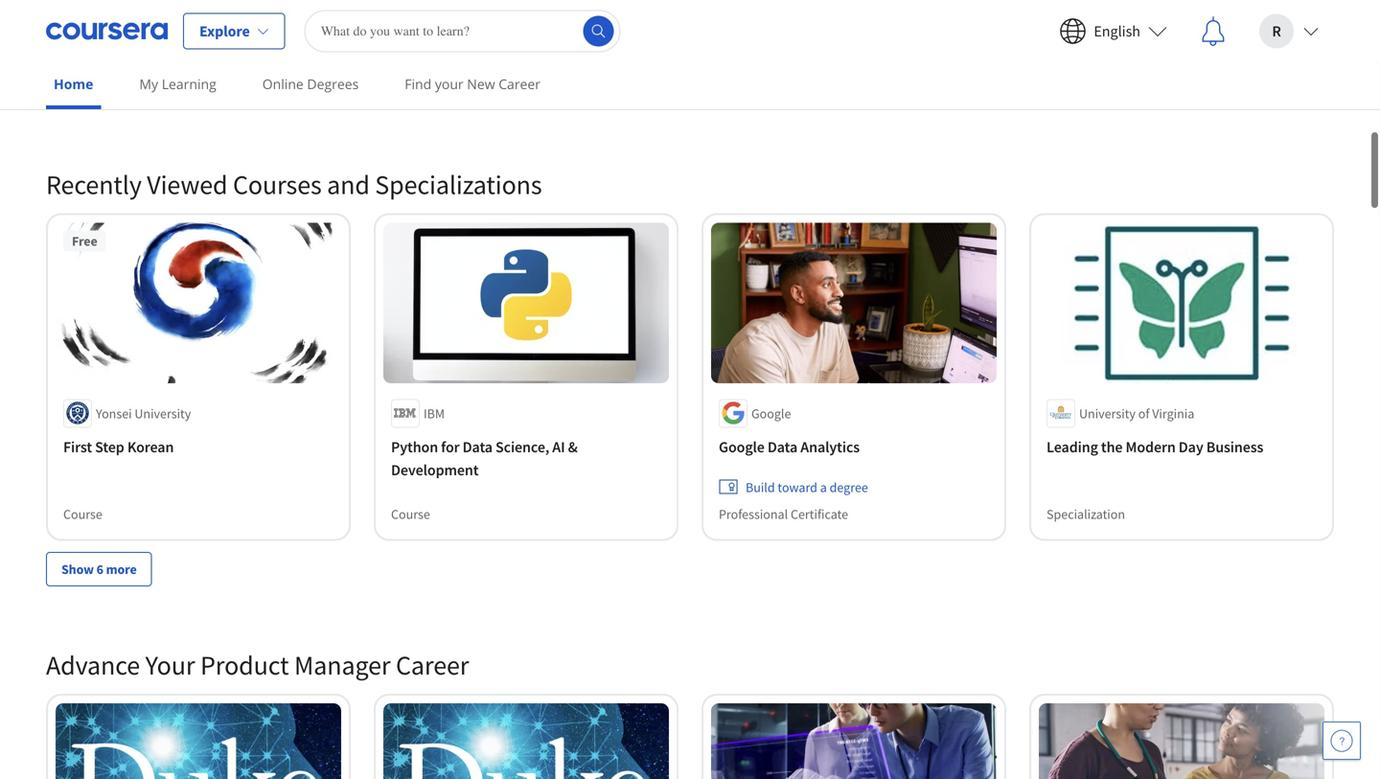 Task type: locate. For each thing, give the bounding box(es) containing it.
degrees
[[307, 75, 359, 93]]

university of virginia
[[1080, 405, 1195, 422]]

None search field
[[305, 10, 621, 52]]

course up the show 6 more at the bottom left of the page
[[63, 505, 102, 523]]

ibm
[[424, 405, 445, 422]]

0 vertical spatial show
[[61, 80, 94, 97]]

recently viewed courses and specializations
[[46, 168, 542, 201]]

professional certificate inside recently viewed courses and specializations collection element
[[719, 505, 849, 523]]

course
[[63, 505, 102, 523], [391, 505, 430, 523]]

your
[[145, 649, 195, 682]]

business
[[1207, 437, 1264, 456]]

professional
[[63, 24, 133, 41], [391, 24, 460, 41], [1047, 24, 1116, 41], [719, 505, 788, 523]]

show left 8 at the left top
[[61, 80, 94, 97]]

yonsei
[[96, 405, 132, 422]]

course down development
[[391, 505, 430, 523]]

1 show from the top
[[61, 80, 94, 97]]

0 vertical spatial more
[[106, 80, 137, 97]]

home
[[54, 75, 93, 93]]

english button
[[1045, 0, 1183, 62]]

more inside the show 8 more button
[[106, 80, 137, 97]]

university up korean
[[135, 405, 191, 422]]

university
[[135, 405, 191, 422], [1080, 405, 1136, 422]]

python for data science, ai & development
[[391, 437, 578, 479]]

my learning link
[[132, 62, 224, 105]]

and
[[327, 168, 370, 201]]

google up google data analytics
[[752, 405, 792, 422]]

university up 'the'
[[1080, 405, 1136, 422]]

build
[[746, 478, 776, 496]]

home link
[[46, 62, 101, 109]]

2 show from the top
[[61, 561, 94, 578]]

day
[[1179, 437, 1204, 456]]

google
[[752, 405, 792, 422], [719, 437, 765, 456]]

1 horizontal spatial career
[[499, 75, 541, 93]]

the
[[1102, 437, 1123, 456]]

1 course from the left
[[63, 505, 102, 523]]

google up build
[[719, 437, 765, 456]]

courses
[[233, 168, 322, 201]]

0 horizontal spatial data
[[463, 437, 493, 456]]

google for google
[[752, 405, 792, 422]]

1 more from the top
[[106, 80, 137, 97]]

1 vertical spatial google
[[719, 437, 765, 456]]

0 horizontal spatial university
[[135, 405, 191, 422]]

more right 6
[[106, 561, 137, 578]]

career right the new
[[499, 75, 541, 93]]

0 horizontal spatial course
[[63, 505, 102, 523]]

more right 8 at the left top
[[106, 80, 137, 97]]

1 data from the left
[[463, 437, 493, 456]]

for
[[441, 437, 460, 456]]

show inside "show 6 more" button
[[61, 561, 94, 578]]

0 vertical spatial google
[[752, 405, 792, 422]]

specialization
[[1047, 505, 1126, 523]]

show left 6
[[61, 561, 94, 578]]

data inside python for data science, ai & development
[[463, 437, 493, 456]]

science,
[[496, 437, 550, 456]]

more inside "show 6 more" button
[[106, 561, 137, 578]]

professional inside recently viewed courses and specializations collection element
[[719, 505, 788, 523]]

data up toward
[[768, 437, 798, 456]]

2 more from the top
[[106, 561, 137, 578]]

google for google data analytics
[[719, 437, 765, 456]]

recently
[[46, 168, 142, 201]]

online degrees link
[[255, 62, 367, 105]]

my learning
[[139, 75, 217, 93]]

leading the modern day business
[[1047, 437, 1264, 456]]

show for show 8 more
[[61, 80, 94, 97]]

certificate
[[135, 24, 193, 41], [463, 24, 521, 41], [1119, 24, 1177, 41], [791, 505, 849, 523]]

help center image
[[1331, 730, 1354, 753]]

data right for
[[463, 437, 493, 456]]

korean
[[127, 437, 174, 456]]

leading the modern day business link
[[1047, 435, 1318, 458]]

a
[[821, 478, 827, 496]]

modern
[[1126, 437, 1176, 456]]

data
[[463, 437, 493, 456], [768, 437, 798, 456]]

1 horizontal spatial university
[[1080, 405, 1136, 422]]

explore
[[199, 22, 250, 41]]

ai
[[553, 437, 565, 456]]

show 8 more button
[[46, 71, 152, 106]]

show inside the show 8 more button
[[61, 80, 94, 97]]

1 vertical spatial more
[[106, 561, 137, 578]]

explore button
[[183, 13, 285, 49]]

development
[[391, 460, 479, 479]]

show
[[61, 80, 94, 97], [61, 561, 94, 578]]

find
[[405, 75, 432, 93]]

career
[[499, 75, 541, 93], [396, 649, 469, 682]]

coursera image
[[46, 16, 168, 47]]

2 course from the left
[[391, 505, 430, 523]]

career right manager
[[396, 649, 469, 682]]

course for python for data science, ai & development
[[391, 505, 430, 523]]

1 horizontal spatial data
[[768, 437, 798, 456]]

1 vertical spatial show
[[61, 561, 94, 578]]

professional certificate
[[63, 24, 193, 41], [391, 24, 521, 41], [1047, 24, 1177, 41], [719, 505, 849, 523]]

online
[[263, 75, 304, 93]]

show 6 more
[[61, 561, 137, 578]]

free
[[72, 232, 97, 250]]

0 horizontal spatial career
[[396, 649, 469, 682]]

build toward a degree
[[746, 478, 869, 496]]

analytics
[[801, 437, 860, 456]]

your
[[435, 75, 464, 93]]

more
[[106, 80, 137, 97], [106, 561, 137, 578]]

1 horizontal spatial course
[[391, 505, 430, 523]]

r button
[[1245, 0, 1335, 62]]



Task type: vqa. For each thing, say whether or not it's contained in the screenshot.
My
yes



Task type: describe. For each thing, give the bounding box(es) containing it.
0 vertical spatial career
[[499, 75, 541, 93]]

show for show 6 more
[[61, 561, 94, 578]]

google data analytics link
[[719, 435, 990, 458]]

1 vertical spatial career
[[396, 649, 469, 682]]

show 6 more button
[[46, 552, 152, 587]]

advance your product manager career
[[46, 649, 469, 682]]

&
[[568, 437, 578, 456]]

manager
[[294, 649, 391, 682]]

learning
[[162, 75, 217, 93]]

1 university from the left
[[135, 405, 191, 422]]

What do you want to learn? text field
[[305, 10, 621, 52]]

specializations
[[375, 168, 542, 201]]

8
[[96, 80, 103, 97]]

r
[[1273, 22, 1282, 41]]

leading
[[1047, 437, 1099, 456]]

google data analytics
[[719, 437, 860, 456]]

first
[[63, 437, 92, 456]]

degree
[[830, 478, 869, 496]]

more for show 6 more
[[106, 561, 137, 578]]

new
[[467, 75, 495, 93]]

toward
[[778, 478, 818, 496]]

first step korean
[[63, 437, 174, 456]]

course for first step korean
[[63, 505, 102, 523]]

viewed
[[147, 168, 228, 201]]

advance your product manager career collection element
[[35, 617, 1346, 780]]

yonsei university
[[96, 405, 191, 422]]

show 8 more
[[61, 80, 137, 97]]

online degrees
[[263, 75, 359, 93]]

product
[[200, 649, 289, 682]]

step
[[95, 437, 124, 456]]

2 university from the left
[[1080, 405, 1136, 422]]

virginia
[[1153, 405, 1195, 422]]

certificate inside recently viewed courses and specializations collection element
[[791, 505, 849, 523]]

more for show 8 more
[[106, 80, 137, 97]]

find your new career link
[[397, 62, 549, 105]]

python for data science, ai & development link
[[391, 435, 662, 481]]

most popular certificates collection element
[[35, 0, 1346, 136]]

first step korean link
[[63, 435, 334, 458]]

my
[[139, 75, 158, 93]]

english
[[1095, 22, 1141, 41]]

6
[[96, 561, 103, 578]]

advance
[[46, 649, 140, 682]]

recently viewed courses and specializations collection element
[[35, 136, 1346, 617]]

find your new career
[[405, 75, 541, 93]]

of
[[1139, 405, 1150, 422]]

2 data from the left
[[768, 437, 798, 456]]

python
[[391, 437, 438, 456]]



